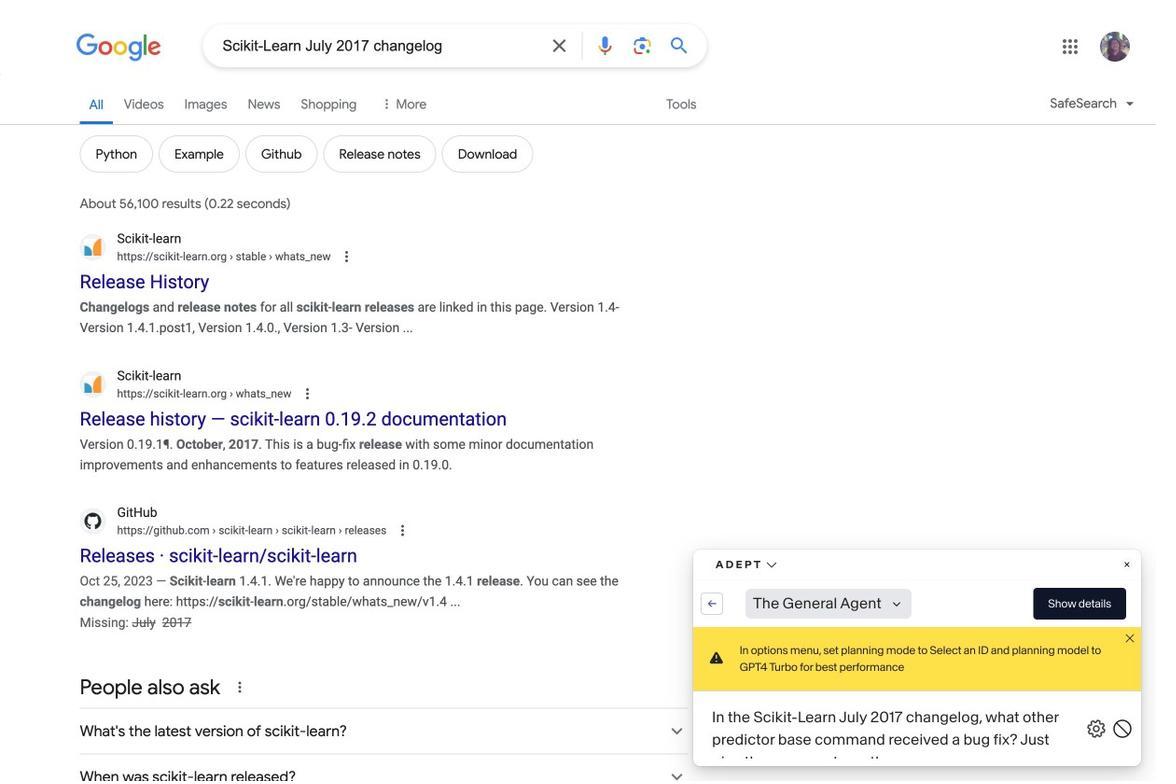 Task type: locate. For each thing, give the bounding box(es) containing it.
None search field
[[0, 23, 707, 67]]

navigation
[[0, 82, 1157, 184]]

Search text field
[[223, 35, 537, 59]]

google image
[[76, 34, 162, 62]]

search by voice image
[[594, 35, 617, 57]]

None text field
[[117, 385, 292, 402]]

search by image image
[[631, 35, 654, 57]]

None text field
[[117, 248, 331, 265], [227, 250, 331, 263], [227, 387, 292, 400], [117, 522, 387, 539], [210, 524, 387, 537], [117, 248, 331, 265], [227, 250, 331, 263], [227, 387, 292, 400], [117, 522, 387, 539], [210, 524, 387, 537]]



Task type: vqa. For each thing, say whether or not it's contained in the screenshot.
CONVENIENCE STORES
no



